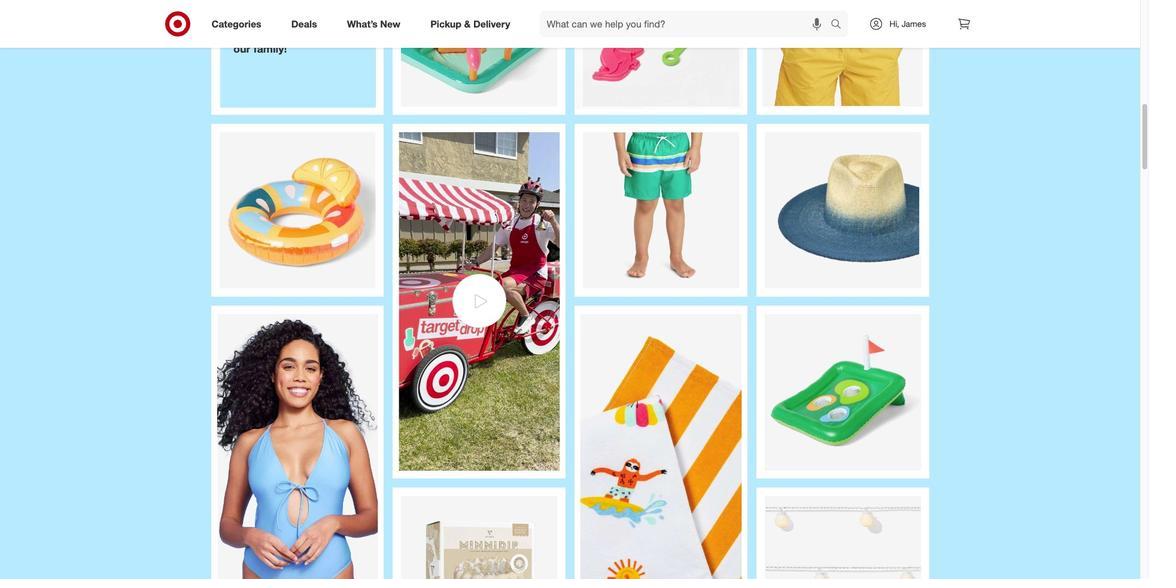 Task type: vqa. For each thing, say whether or not it's contained in the screenshot.
target inside the pool and water toys Target / Sports & Outdoors / pool and water toys (1)
no



Task type: locate. For each thing, give the bounding box(es) containing it.
is
[[271, 20, 279, 33]]

deals
[[291, 18, 317, 30]]

the rainforest play center is the perfect summer activity our family!
[[233, 9, 342, 55]]

what's new link
[[337, 11, 415, 37]]

categories
[[212, 18, 261, 30]]

what's new
[[347, 18, 401, 30]]

deals link
[[281, 11, 332, 37]]

perfect
[[302, 20, 339, 33]]

hi, james
[[890, 19, 926, 29]]

play
[[311, 9, 333, 23]]

family!
[[254, 42, 287, 55]]

search button
[[826, 11, 854, 40]]

rainforest
[[255, 9, 308, 23]]

What can we help you find? suggestions appear below search field
[[540, 11, 834, 37]]

activity
[[278, 31, 315, 44]]



Task type: describe. For each thing, give the bounding box(es) containing it.
delivery
[[473, 18, 510, 30]]

what's
[[347, 18, 378, 30]]

new
[[380, 18, 401, 30]]

pickup & delivery
[[430, 18, 510, 30]]

center
[[233, 20, 268, 33]]

james
[[902, 19, 926, 29]]

summer
[[233, 31, 275, 44]]

&
[[464, 18, 471, 30]]

categories link
[[201, 11, 276, 37]]

the
[[282, 20, 299, 33]]

our
[[233, 42, 251, 55]]

hi,
[[890, 19, 899, 29]]

search
[[826, 19, 854, 31]]

the
[[233, 9, 253, 23]]

pickup & delivery link
[[420, 11, 525, 37]]

pickup
[[430, 18, 462, 30]]



